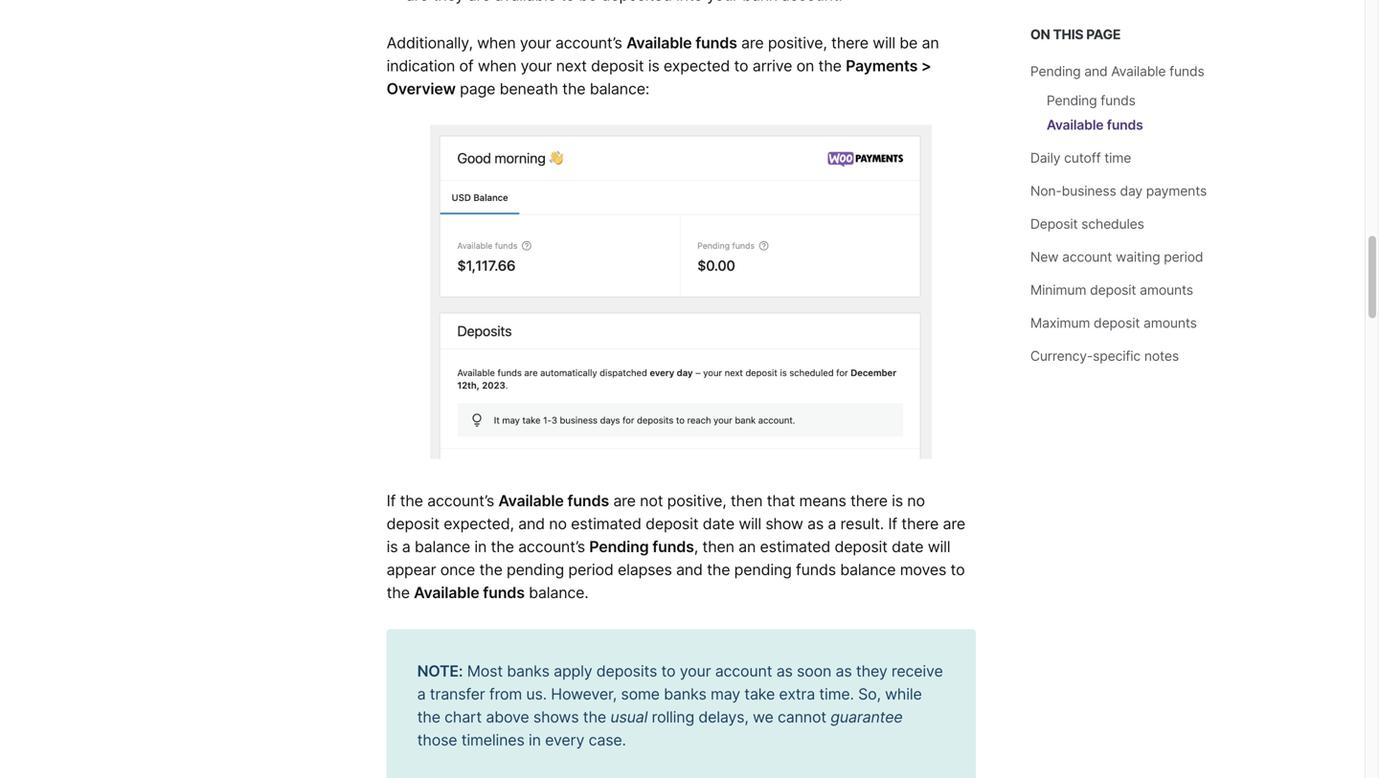 Task type: describe. For each thing, give the bounding box(es) containing it.
those
[[417, 731, 457, 750]]

above
[[486, 708, 529, 727]]

payments
[[846, 56, 918, 75]]

1 horizontal spatial banks
[[664, 685, 707, 704]]

next
[[556, 56, 587, 75]]

then inside , then an estimated deposit date will appear once the pending period elapses and the pending funds balance moves to the
[[702, 538, 735, 556]]

maximum deposit amounts
[[1030, 315, 1197, 331]]

that
[[767, 492, 795, 511]]

0 horizontal spatial a
[[402, 538, 411, 556]]

0 horizontal spatial no
[[549, 515, 567, 533]]

waiting
[[1116, 249, 1160, 265]]

deposit schedules link
[[1030, 216, 1144, 232]]

deposit up appear
[[387, 515, 440, 533]]

new
[[1030, 249, 1059, 265]]

receive
[[892, 662, 943, 681]]

time
[[1105, 150, 1131, 166]]

the down 'next'
[[562, 79, 586, 98]]

deposit up the specific
[[1094, 315, 1140, 331]]

are not positive, then that means there is no deposit expected, and no estimated deposit date will show as a result. if there are is a balance in the account's
[[387, 492, 965, 556]]

some
[[621, 685, 660, 704]]

cutoff
[[1064, 150, 1101, 166]]

balance inside are not positive, then that means there is no deposit expected, and no estimated deposit date will show as a result. if there are is a balance in the account's
[[415, 538, 470, 556]]

0 horizontal spatial if
[[387, 492, 396, 511]]

beneath
[[500, 79, 558, 98]]

0 horizontal spatial as
[[777, 662, 793, 681]]

payments > overview
[[387, 56, 932, 98]]

the inside are positive, there will be an indication of when your next deposit is expected to arrive on the
[[818, 56, 842, 75]]

,
[[694, 538, 698, 556]]

2 vertical spatial is
[[387, 538, 398, 556]]

new account waiting period link
[[1030, 249, 1203, 265]]

balance inside , then an estimated deposit date will appear once the pending period elapses and the pending funds balance moves to the
[[840, 561, 896, 579]]

apply
[[554, 662, 592, 681]]

time.
[[819, 685, 854, 704]]

will inside are not positive, then that means there is no deposit expected, and no estimated deposit date will show as a result. if there are is a balance in the account's
[[739, 515, 761, 533]]

business
[[1062, 183, 1117, 199]]

available up pending funds 'link' on the top right of page
[[1111, 63, 1166, 79]]

deposit inside are positive, there will be an indication of when your next deposit is expected to arrive on the
[[591, 56, 644, 75]]

daily cutoff time
[[1030, 150, 1131, 166]]

us.
[[526, 685, 547, 704]]

funds inside , then an estimated deposit date will appear once the pending period elapses and the pending funds balance moves to the
[[796, 561, 836, 579]]

1 horizontal spatial no
[[907, 492, 925, 511]]

0 horizontal spatial banks
[[507, 662, 550, 681]]

an inside , then an estimated deposit date will appear once the pending period elapses and the pending funds balance moves to the
[[739, 538, 756, 556]]

however,
[[551, 685, 617, 704]]

on this page
[[1030, 26, 1121, 43]]

may
[[711, 685, 740, 704]]

pending for pending and available funds
[[1030, 63, 1081, 79]]

expected,
[[444, 515, 514, 533]]

there inside are positive, there will be an indication of when your next deposit is expected to arrive on the
[[831, 33, 869, 52]]

expected
[[664, 56, 730, 75]]

, then an estimated deposit date will appear once the pending period elapses and the pending funds balance moves to the
[[387, 538, 965, 602]]

extra
[[779, 685, 815, 704]]

an inside are positive, there will be an indication of when your next deposit is expected to arrive on the
[[922, 33, 939, 52]]

deposits
[[597, 662, 657, 681]]

from
[[489, 685, 522, 704]]

every
[[545, 731, 585, 750]]

we
[[753, 708, 774, 727]]

as inside are not positive, then that means there is no deposit expected, and no estimated deposit date will show as a result. if there are is a balance in the account's
[[807, 515, 824, 533]]

currency-
[[1030, 348, 1093, 364]]

means
[[799, 492, 846, 511]]

available inside pending funds available funds
[[1047, 117, 1104, 133]]

non-business day payments link
[[1030, 183, 1207, 199]]

most
[[467, 662, 503, 681]]

available funds link
[[1047, 117, 1143, 133]]

balance.
[[529, 584, 589, 602]]

the down are not positive, then that means there is no deposit expected, and no estimated deposit date will show as a result. if there are is a balance in the account's
[[707, 561, 730, 579]]

additionally, when your account's available funds
[[387, 33, 737, 52]]

once
[[440, 561, 475, 579]]

deposit down not
[[646, 515, 699, 533]]

soon
[[797, 662, 832, 681]]

daily
[[1030, 150, 1061, 166]]

the up available funds balance.
[[479, 561, 503, 579]]

usual rolling delays, we cannot guarantee those timelines in every case.
[[417, 708, 903, 750]]

on
[[797, 56, 814, 75]]

is inside are positive, there will be an indication of when your next deposit is expected to arrive on the
[[648, 56, 660, 75]]

and inside are not positive, then that means there is no deposit expected, and no estimated deposit date will show as a result. if there are is a balance in the account's
[[518, 515, 545, 533]]

most banks apply deposits to your account as soon as they receive a transfer from us. however, some banks may take extra time. so, while the chart above shows the
[[417, 662, 943, 727]]

not
[[640, 492, 663, 511]]

2 horizontal spatial a
[[828, 515, 836, 533]]

overview
[[387, 79, 456, 98]]

transfer
[[430, 685, 485, 704]]

page beneath the balance:
[[456, 79, 649, 98]]

1 vertical spatial is
[[892, 492, 903, 511]]

deposit
[[1030, 216, 1078, 232]]

amounts for maximum deposit amounts
[[1144, 315, 1197, 331]]

when inside are positive, there will be an indication of when your next deposit is expected to arrive on the
[[478, 56, 517, 75]]

1 when from the top
[[477, 33, 516, 52]]

specific
[[1093, 348, 1141, 364]]

pending and available funds link
[[1030, 63, 1205, 79]]

to inside are positive, there will be an indication of when your next deposit is expected to arrive on the
[[734, 56, 748, 75]]

guarantee
[[831, 708, 903, 727]]

chart
[[445, 708, 482, 727]]

1 horizontal spatial period
[[1164, 249, 1203, 265]]

timelines
[[461, 731, 525, 750]]

usual
[[610, 708, 648, 727]]

>
[[921, 56, 932, 75]]

payments
[[1146, 183, 1207, 199]]

then inside are not positive, then that means there is no deposit expected, and no estimated deposit date will show as a result. if there are is a balance in the account's
[[731, 492, 763, 511]]

0 horizontal spatial page
[[460, 79, 495, 98]]

delays,
[[699, 708, 749, 727]]

1 horizontal spatial account
[[1062, 249, 1112, 265]]

minimum
[[1030, 282, 1087, 298]]

if the account's available funds
[[387, 492, 609, 511]]

to inside , then an estimated deposit date will appear once the pending period elapses and the pending funds balance moves to the
[[951, 561, 965, 579]]

pending funds link
[[1047, 92, 1136, 109]]

available up payments > overview
[[626, 33, 692, 52]]

show
[[766, 515, 803, 533]]

result.
[[841, 515, 884, 533]]

if inside are not positive, then that means there is no deposit expected, and no estimated deposit date will show as a result. if there are is a balance in the account's
[[888, 515, 897, 533]]



Task type: vqa. For each thing, say whether or not it's contained in the screenshot.
Currency-specific notes
yes



Task type: locate. For each thing, give the bounding box(es) containing it.
case.
[[589, 731, 626, 750]]

positive,
[[768, 33, 827, 52], [667, 492, 727, 511]]

1 vertical spatial balance
[[840, 561, 896, 579]]

positive, right not
[[667, 492, 727, 511]]

1 horizontal spatial in
[[529, 731, 541, 750]]

2 vertical spatial are
[[943, 515, 965, 533]]

0 vertical spatial account
[[1062, 249, 1112, 265]]

1 horizontal spatial an
[[922, 33, 939, 52]]

rolling
[[652, 708, 694, 727]]

positive, inside are not positive, then that means there is no deposit expected, and no estimated deposit date will show as a result. if there are is a balance in the account's
[[667, 492, 727, 511]]

account's up balance. at the bottom left of the page
[[518, 538, 585, 556]]

in left every
[[529, 731, 541, 750]]

pending up the elapses
[[589, 538, 649, 556]]

2 vertical spatial pending
[[589, 538, 649, 556]]

amounts for minimum deposit amounts
[[1140, 282, 1193, 298]]

account's up 'next'
[[555, 33, 622, 52]]

1 horizontal spatial is
[[648, 56, 660, 75]]

0 vertical spatial account's
[[555, 33, 622, 52]]

period up balance. at the bottom left of the page
[[568, 561, 614, 579]]

balance:
[[590, 79, 649, 98]]

daily cutoff time link
[[1030, 150, 1131, 166]]

0 vertical spatial page
[[1086, 26, 1121, 43]]

1 horizontal spatial will
[[873, 33, 896, 52]]

pending for pending funds available funds
[[1047, 92, 1097, 109]]

available
[[626, 33, 692, 52], [1111, 63, 1166, 79], [1047, 117, 1104, 133], [498, 492, 564, 511], [414, 584, 479, 602]]

minimum deposit amounts
[[1030, 282, 1193, 298]]

1 vertical spatial page
[[460, 79, 495, 98]]

1 horizontal spatial page
[[1086, 26, 1121, 43]]

pending down show
[[734, 561, 792, 579]]

deposit schedules
[[1030, 216, 1144, 232]]

account down deposit schedules
[[1062, 249, 1112, 265]]

1 vertical spatial to
[[951, 561, 965, 579]]

cannot
[[778, 708, 827, 727]]

maximum deposit amounts link
[[1030, 315, 1197, 331]]

1 vertical spatial account's
[[427, 492, 494, 511]]

0 horizontal spatial an
[[739, 538, 756, 556]]

non-
[[1030, 183, 1062, 199]]

1 vertical spatial positive,
[[667, 492, 727, 511]]

as up time. on the right of the page
[[836, 662, 852, 681]]

pending funds available funds
[[1047, 92, 1143, 133]]

0 horizontal spatial period
[[568, 561, 614, 579]]

1 vertical spatial and
[[518, 515, 545, 533]]

as up extra
[[777, 662, 793, 681]]

in inside usual rolling delays, we cannot guarantee those timelines in every case.
[[529, 731, 541, 750]]

1 vertical spatial will
[[739, 515, 761, 533]]

of
[[459, 56, 474, 75]]

amounts down waiting
[[1140, 282, 1193, 298]]

deposit down result.
[[835, 538, 888, 556]]

1 vertical spatial your
[[521, 56, 552, 75]]

0 horizontal spatial in
[[474, 538, 487, 556]]

positive, up 'on'
[[768, 33, 827, 52]]

0 horizontal spatial positive,
[[667, 492, 727, 511]]

no
[[907, 492, 925, 511], [549, 515, 567, 533]]

date up , then an estimated deposit date will appear once the pending period elapses and the pending funds balance moves to the
[[703, 515, 735, 533]]

minimum deposit amounts link
[[1030, 282, 1193, 298]]

banks
[[507, 662, 550, 681], [664, 685, 707, 704]]

the inside are not positive, then that means there is no deposit expected, and no estimated deposit date will show as a result. if there are is a balance in the account's
[[491, 538, 514, 556]]

be
[[900, 33, 918, 52]]

0 vertical spatial are
[[741, 33, 764, 52]]

when
[[477, 33, 516, 52], [478, 56, 517, 75]]

1 vertical spatial estimated
[[760, 538, 831, 556]]

and
[[1084, 63, 1108, 79], [518, 515, 545, 533], [676, 561, 703, 579]]

available funds balance.
[[414, 584, 589, 602]]

then
[[731, 492, 763, 511], [702, 538, 735, 556]]

0 vertical spatial your
[[520, 33, 551, 52]]

your inside most banks apply deposits to your account as soon as they receive a transfer from us. however, some banks may take extra time. so, while the chart above shows the
[[680, 662, 711, 681]]

2 vertical spatial and
[[676, 561, 703, 579]]

are for not
[[613, 492, 636, 511]]

0 horizontal spatial account
[[715, 662, 772, 681]]

0 horizontal spatial is
[[387, 538, 398, 556]]

maximum
[[1030, 315, 1090, 331]]

1 vertical spatial period
[[568, 561, 614, 579]]

elapses
[[618, 561, 672, 579]]

1 vertical spatial pending
[[1047, 92, 1097, 109]]

deposit up maximum deposit amounts link
[[1090, 282, 1136, 298]]

pending
[[1030, 63, 1081, 79], [1047, 92, 1097, 109], [589, 538, 649, 556]]

there up result.
[[851, 492, 888, 511]]

to right moves
[[951, 561, 965, 579]]

2 horizontal spatial to
[[951, 561, 965, 579]]

the
[[818, 56, 842, 75], [562, 79, 586, 98], [400, 492, 423, 511], [491, 538, 514, 556], [479, 561, 503, 579], [707, 561, 730, 579], [387, 584, 410, 602], [417, 708, 440, 727], [583, 708, 606, 727]]

estimated up the pending funds
[[571, 515, 642, 533]]

then left "that"
[[731, 492, 763, 511]]

2 pending from the left
[[734, 561, 792, 579]]

are up moves
[[943, 515, 965, 533]]

1 horizontal spatial estimated
[[760, 538, 831, 556]]

is up appear
[[387, 538, 398, 556]]

0 vertical spatial in
[[474, 538, 487, 556]]

0 vertical spatial date
[[703, 515, 735, 533]]

0 vertical spatial positive,
[[768, 33, 827, 52]]

available down pending funds 'link' on the top right of page
[[1047, 117, 1104, 133]]

page right this
[[1086, 26, 1121, 43]]

0 vertical spatial there
[[831, 33, 869, 52]]

date
[[703, 515, 735, 533], [892, 538, 924, 556]]

the up the those at the left of page
[[417, 708, 440, 727]]

1 horizontal spatial to
[[734, 56, 748, 75]]

1 horizontal spatial positive,
[[768, 33, 827, 52]]

new account waiting period
[[1030, 249, 1203, 265]]

in inside are not positive, then that means there is no deposit expected, and no estimated deposit date will show as a result. if there are is a balance in the account's
[[474, 538, 487, 556]]

2 when from the top
[[478, 56, 517, 75]]

estimated inside are not positive, then that means there is no deposit expected, and no estimated deposit date will show as a result. if there are is a balance in the account's
[[571, 515, 642, 533]]

in down expected,
[[474, 538, 487, 556]]

no up moves
[[907, 492, 925, 511]]

estimated inside , then an estimated deposit date will appear once the pending period elapses and the pending funds balance moves to the
[[760, 538, 831, 556]]

pending inside pending funds available funds
[[1047, 92, 1097, 109]]

arrive
[[753, 56, 792, 75]]

is up moves
[[892, 492, 903, 511]]

page down the of
[[460, 79, 495, 98]]

a
[[828, 515, 836, 533], [402, 538, 411, 556], [417, 685, 426, 704]]

currency-specific notes link
[[1030, 348, 1179, 364]]

2 vertical spatial there
[[902, 515, 939, 533]]

an right ","
[[739, 538, 756, 556]]

2 horizontal spatial as
[[836, 662, 852, 681]]

date inside are not positive, then that means there is no deposit expected, and no estimated deposit date will show as a result. if there are is a balance in the account's
[[703, 515, 735, 533]]

the down appear
[[387, 584, 410, 602]]

so,
[[858, 685, 881, 704]]

0 vertical spatial no
[[907, 492, 925, 511]]

1 pending from the left
[[507, 561, 564, 579]]

0 vertical spatial when
[[477, 33, 516, 52]]

date up moves
[[892, 538, 924, 556]]

0 vertical spatial and
[[1084, 63, 1108, 79]]

as down means
[[807, 515, 824, 533]]

your inside are positive, there will be an indication of when your next deposit is expected to arrive on the
[[521, 56, 552, 75]]

1 horizontal spatial if
[[888, 515, 897, 533]]

1 vertical spatial in
[[529, 731, 541, 750]]

estimated
[[571, 515, 642, 533], [760, 538, 831, 556]]

the right 'on'
[[818, 56, 842, 75]]

non-business day payments
[[1030, 183, 1207, 199]]

0 horizontal spatial estimated
[[571, 515, 642, 533]]

1 vertical spatial banks
[[664, 685, 707, 704]]

balance up "once"
[[415, 538, 470, 556]]

date inside , then an estimated deposit date will appear once the pending period elapses and the pending funds balance moves to the
[[892, 538, 924, 556]]

0 vertical spatial estimated
[[571, 515, 642, 533]]

1 horizontal spatial are
[[741, 33, 764, 52]]

the up appear
[[400, 492, 423, 511]]

will left show
[[739, 515, 761, 533]]

0 horizontal spatial pending
[[507, 561, 564, 579]]

day
[[1120, 183, 1143, 199]]

1 vertical spatial account
[[715, 662, 772, 681]]

are left not
[[613, 492, 636, 511]]

0 vertical spatial an
[[922, 33, 939, 52]]

are for positive,
[[741, 33, 764, 52]]

account's up expected,
[[427, 492, 494, 511]]

this
[[1053, 26, 1084, 43]]

banks up us.
[[507, 662, 550, 681]]

and down 'if the account's available funds'
[[518, 515, 545, 533]]

amounts up notes
[[1144, 315, 1197, 331]]

1 vertical spatial are
[[613, 492, 636, 511]]

are positive, there will be an indication of when your next deposit is expected to arrive on the
[[387, 33, 939, 75]]

0 vertical spatial a
[[828, 515, 836, 533]]

account up "take"
[[715, 662, 772, 681]]

account's inside are not positive, then that means there is no deposit expected, and no estimated deposit date will show as a result. if there are is a balance in the account's
[[518, 538, 585, 556]]

while
[[885, 685, 922, 704]]

a down note:
[[417, 685, 426, 704]]

funds
[[696, 33, 737, 52], [1170, 63, 1205, 79], [1101, 92, 1136, 109], [1107, 117, 1143, 133], [567, 492, 609, 511], [653, 538, 694, 556], [796, 561, 836, 579], [483, 584, 525, 602]]

notes
[[1144, 348, 1179, 364]]

0 vertical spatial to
[[734, 56, 748, 75]]

2 vertical spatial a
[[417, 685, 426, 704]]

2 vertical spatial account's
[[518, 538, 585, 556]]

1 vertical spatial then
[[702, 538, 735, 556]]

0 vertical spatial will
[[873, 33, 896, 52]]

1 horizontal spatial date
[[892, 538, 924, 556]]

take
[[745, 685, 775, 704]]

account inside most banks apply deposits to your account as soon as they receive a transfer from us. however, some banks may take extra time. so, while the chart above shows the
[[715, 662, 772, 681]]

pending up balance. at the bottom left of the page
[[507, 561, 564, 579]]

1 vertical spatial when
[[478, 56, 517, 75]]

pending and available funds
[[1030, 63, 1205, 79]]

will inside are positive, there will be an indication of when your next deposit is expected to arrive on the
[[873, 33, 896, 52]]

banks up "rolling"
[[664, 685, 707, 704]]

deposit inside , then an estimated deposit date will appear once the pending period elapses and the pending funds balance moves to the
[[835, 538, 888, 556]]

0 vertical spatial amounts
[[1140, 282, 1193, 298]]

the down expected,
[[491, 538, 514, 556]]

1 vertical spatial there
[[851, 492, 888, 511]]

0 horizontal spatial will
[[739, 515, 761, 533]]

the down 'however,' in the bottom left of the page
[[583, 708, 606, 727]]

a inside most banks apply deposits to your account as soon as they receive a transfer from us. however, some banks may take extra time. so, while the chart above shows the
[[417, 685, 426, 704]]

2 vertical spatial your
[[680, 662, 711, 681]]

1 vertical spatial amounts
[[1144, 315, 1197, 331]]

when right the of
[[478, 56, 517, 75]]

if up appear
[[387, 492, 396, 511]]

to left arrive
[[734, 56, 748, 75]]

2 horizontal spatial is
[[892, 492, 903, 511]]

no down 'if the account's available funds'
[[549, 515, 567, 533]]

there
[[831, 33, 869, 52], [851, 492, 888, 511], [902, 515, 939, 533]]

2 vertical spatial to
[[661, 662, 676, 681]]

1 vertical spatial a
[[402, 538, 411, 556]]

additionally,
[[387, 33, 473, 52]]

are inside are positive, there will be an indication of when your next deposit is expected to arrive on the
[[741, 33, 764, 52]]

0 horizontal spatial date
[[703, 515, 735, 533]]

0 vertical spatial then
[[731, 492, 763, 511]]

page
[[1086, 26, 1121, 43], [460, 79, 495, 98]]

currency-specific notes
[[1030, 348, 1179, 364]]

1 horizontal spatial a
[[417, 685, 426, 704]]

will
[[873, 33, 896, 52], [739, 515, 761, 533], [928, 538, 951, 556]]

as
[[807, 515, 824, 533], [777, 662, 793, 681], [836, 662, 852, 681]]

there up 'payments' on the right top
[[831, 33, 869, 52]]

pending for pending funds
[[589, 538, 649, 556]]

period
[[1164, 249, 1203, 265], [568, 561, 614, 579]]

deposit up "balance:"
[[591, 56, 644, 75]]

a down means
[[828, 515, 836, 533]]

pending up "available funds" 'link'
[[1047, 92, 1097, 109]]

if right result.
[[888, 515, 897, 533]]

to inside most banks apply deposits to your account as soon as they receive a transfer from us. however, some banks may take extra time. so, while the chart above shows the
[[661, 662, 676, 681]]

1 vertical spatial an
[[739, 538, 756, 556]]

1 vertical spatial if
[[888, 515, 897, 533]]

available down "once"
[[414, 584, 479, 602]]

account
[[1062, 249, 1112, 265], [715, 662, 772, 681]]

balance down result.
[[840, 561, 896, 579]]

2 horizontal spatial are
[[943, 515, 965, 533]]

estimated down show
[[760, 538, 831, 556]]

a up appear
[[402, 538, 411, 556]]

appear
[[387, 561, 436, 579]]

2 horizontal spatial will
[[928, 538, 951, 556]]

0 vertical spatial period
[[1164, 249, 1203, 265]]

and inside , then an estimated deposit date will appear once the pending period elapses and the pending funds balance moves to the
[[676, 561, 703, 579]]

2 vertical spatial will
[[928, 538, 951, 556]]

will inside , then an estimated deposit date will appear once the pending period elapses and the pending funds balance moves to the
[[928, 538, 951, 556]]

and up pending funds 'link' on the top right of page
[[1084, 63, 1108, 79]]

indication
[[387, 56, 455, 75]]

0 vertical spatial if
[[387, 492, 396, 511]]

pending funds
[[589, 538, 694, 556]]

and down ","
[[676, 561, 703, 579]]

2 horizontal spatial and
[[1084, 63, 1108, 79]]

they
[[856, 662, 887, 681]]

1 horizontal spatial as
[[807, 515, 824, 533]]

is up "balance:"
[[648, 56, 660, 75]]

pending
[[507, 561, 564, 579], [734, 561, 792, 579]]

period right waiting
[[1164, 249, 1203, 265]]

then right ","
[[702, 538, 735, 556]]

on
[[1030, 26, 1050, 43]]

1 horizontal spatial balance
[[840, 561, 896, 579]]

are up arrive
[[741, 33, 764, 52]]

to right 'deposits'
[[661, 662, 676, 681]]

1 vertical spatial date
[[892, 538, 924, 556]]

1 horizontal spatial pending
[[734, 561, 792, 579]]

0 horizontal spatial to
[[661, 662, 676, 681]]

is
[[648, 56, 660, 75], [892, 492, 903, 511], [387, 538, 398, 556]]

available up expected,
[[498, 492, 564, 511]]

period inside , then an estimated deposit date will appear once the pending period elapses and the pending funds balance moves to the
[[568, 561, 614, 579]]

0 horizontal spatial balance
[[415, 538, 470, 556]]

note:
[[417, 662, 463, 681]]

pending down this
[[1030, 63, 1081, 79]]

1 horizontal spatial and
[[676, 561, 703, 579]]

0 horizontal spatial are
[[613, 492, 636, 511]]

will up 'payments' on the right top
[[873, 33, 896, 52]]

positive, inside are positive, there will be an indication of when your next deposit is expected to arrive on the
[[768, 33, 827, 52]]

0 horizontal spatial and
[[518, 515, 545, 533]]

your
[[520, 33, 551, 52], [521, 56, 552, 75], [680, 662, 711, 681]]

shows
[[533, 708, 579, 727]]

0 vertical spatial pending
[[1030, 63, 1081, 79]]

will up moves
[[928, 538, 951, 556]]

1 vertical spatial no
[[549, 515, 567, 533]]

an right be
[[922, 33, 939, 52]]

when up beneath
[[477, 33, 516, 52]]

there up moves
[[902, 515, 939, 533]]



